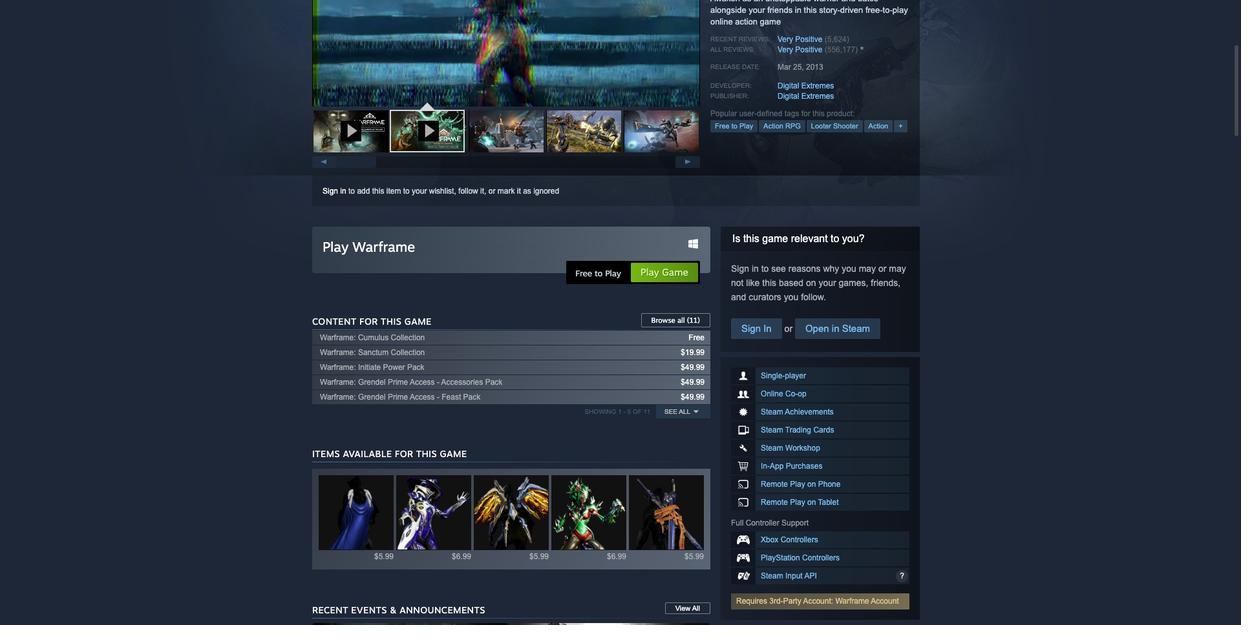 Task type: describe. For each thing, give the bounding box(es) containing it.
remote for remote play on phone
[[761, 480, 788, 489]]

recent events & announcements
[[312, 605, 485, 616]]

1 vertical spatial as
[[523, 187, 531, 196]]

single-player
[[761, 372, 806, 381]]

+
[[899, 122, 903, 130]]

recent for recent events & announcements
[[312, 605, 348, 616]]

popular user-defined tags for this product:
[[711, 110, 855, 119]]

3rd-
[[770, 597, 783, 606]]

1 vertical spatial game
[[405, 316, 432, 327]]

online
[[761, 390, 783, 399]]

alongside
[[711, 5, 747, 15]]

play up the remote play on tablet
[[790, 480, 805, 489]]

warframe: initiate power pack
[[320, 363, 425, 372]]

1 vertical spatial your
[[412, 187, 427, 196]]

remote for remote play on tablet
[[761, 499, 788, 508]]

as inside awaken as an unstoppable warrior and battle alongside your friends in this story-driven free-to-play online action game
[[743, 0, 752, 3]]

in for sign in to add this item to your wishlist, follow it, or mark it as ignored
[[340, 187, 346, 196]]

player
[[785, 372, 806, 381]]

action
[[735, 17, 758, 27]]

recent for recent reviews:
[[711, 36, 737, 43]]

open in steam link
[[795, 319, 881, 339]]

1 vertical spatial game
[[762, 233, 788, 244]]

why
[[823, 264, 839, 274]]

digital extremes link for developer:
[[778, 82, 834, 91]]

phone
[[818, 480, 841, 489]]

$19.99
[[681, 349, 705, 358]]

you?
[[842, 233, 865, 244]]

sign for sign in to see reasons why you may or may not like this based on your games, friends, and curators you follow.
[[731, 264, 749, 274]]

2 vertical spatial free
[[689, 334, 705, 343]]

positive for very positive (556,177) *
[[796, 45, 823, 54]]

mark
[[498, 187, 515, 196]]

relevant
[[791, 233, 828, 244]]

op
[[798, 390, 807, 399]]

reviews: for (556,177)
[[724, 46, 755, 53]]

events
[[351, 605, 387, 616]]

this
[[381, 316, 402, 327]]

very positive (556,177) *
[[778, 45, 864, 57]]

sign in link
[[731, 319, 782, 339]]

account
[[871, 597, 899, 606]]

xbox controllers
[[761, 536, 818, 545]]

$49.99 for feast
[[681, 393, 705, 402]]

looter shooter
[[811, 122, 858, 130]]

warframe: sanctum collection
[[320, 349, 425, 358]]

0 horizontal spatial for
[[395, 449, 413, 460]]

warframe: for warframe: sanctum collection
[[320, 349, 356, 358]]

based
[[779, 278, 804, 288]]

like
[[746, 278, 760, 288]]

content for this game
[[312, 316, 432, 327]]

&
[[390, 605, 397, 616]]

digital for publisher:
[[778, 92, 799, 101]]

all for see all
[[679, 409, 691, 416]]

free-
[[866, 5, 883, 15]]

reviews: for (5,624)
[[739, 36, 770, 43]]

collection for warframe: sanctum collection
[[391, 349, 425, 358]]

remote play on phone link
[[731, 477, 910, 493]]

story-
[[819, 5, 840, 15]]

2 vertical spatial or
[[782, 324, 795, 334]]

developer:
[[711, 82, 752, 89]]

1 vertical spatial free
[[576, 268, 592, 279]]

is this game relevant to you?
[[733, 233, 865, 244]]

warframe: for warframe: grendel prime access - feast pack
[[320, 393, 356, 402]]

sign in to add this item to your wishlist, follow it, or mark it as ignored
[[323, 187, 559, 196]]

on for tablet
[[808, 499, 816, 508]]

1 may from the left
[[859, 264, 876, 274]]

feast
[[442, 393, 461, 402]]

0 vertical spatial pack
[[407, 363, 425, 372]]

this down warframe: grendel prime access - feast pack
[[416, 449, 437, 460]]

game inside awaken as an unstoppable warrior and battle alongside your friends in this story-driven free-to-play online action game
[[760, 17, 781, 27]]

warrior
[[814, 0, 839, 3]]

sign for sign in
[[742, 323, 761, 334]]

digital extremes link for publisher:
[[778, 92, 834, 101]]

warframe
[[353, 239, 415, 255]]

in-app purchases link
[[731, 458, 910, 475]]

date:
[[742, 64, 761, 71]]

3 $5.99 from the left
[[685, 553, 704, 562]]

play down remote play on phone
[[790, 499, 805, 508]]

online
[[711, 17, 733, 27]]

purchases
[[786, 462, 823, 471]]

very for very positive (5,624)
[[778, 35, 793, 44]]

publisher:
[[711, 93, 749, 100]]

free to play link
[[711, 121, 758, 133]]

friends
[[768, 5, 793, 15]]

play
[[893, 5, 908, 15]]

controller
[[746, 519, 780, 528]]

steam inside open in steam link
[[842, 323, 870, 334]]

friends,
[[871, 278, 901, 288]]

it
[[517, 187, 521, 196]]

(11)
[[687, 316, 700, 325]]

pack for accessories
[[485, 378, 503, 387]]

remote play on tablet
[[761, 499, 839, 508]]

on inside sign in to see reasons why you may or may not like this based on your games, friends, and curators you follow.
[[806, 278, 816, 288]]

curators
[[749, 292, 782, 303]]

of
[[633, 409, 642, 416]]

see
[[665, 409, 678, 416]]

this up looter
[[813, 110, 825, 119]]

prime for accessories
[[388, 378, 408, 387]]

0 horizontal spatial you
[[784, 292, 799, 303]]

grendel for warframe: grendel prime access - feast pack
[[358, 393, 386, 402]]

add
[[357, 187, 370, 196]]

2 vertical spatial game
[[440, 449, 467, 460]]

see
[[772, 264, 786, 274]]

power
[[383, 363, 405, 372]]

content
[[312, 316, 357, 327]]

in
[[764, 323, 772, 334]]

steam for steam input api
[[761, 572, 783, 581]]

sign in to see reasons why you may or may not like this based on your games, friends, and curators you follow.
[[731, 264, 906, 303]]

play warframe
[[323, 239, 415, 255]]

1 $5.99 from the left
[[374, 553, 394, 562]]

steam for steam achievements
[[761, 408, 783, 417]]

full
[[731, 519, 744, 528]]

follow.
[[801, 292, 826, 303]]

games,
[[839, 278, 869, 288]]

warframe: for warframe: cumulus collection
[[320, 334, 356, 343]]

warframe: for warframe: grendel prime access - accessories pack
[[320, 378, 356, 387]]

browse all (11)
[[652, 316, 700, 325]]

1
[[618, 409, 622, 416]]

view all link
[[665, 603, 711, 615]]

looter
[[811, 122, 832, 130]]

all for view all
[[692, 605, 700, 613]]

this right is
[[744, 233, 760, 244]]

steam workshop
[[761, 444, 820, 453]]



Task type: vqa. For each thing, say whether or not it's contained in the screenshot.
Genre:
no



Task type: locate. For each thing, give the bounding box(es) containing it.
- for accessories
[[437, 378, 440, 387]]

on inside "link"
[[808, 499, 816, 508]]

in for sign in to see reasons why you may or may not like this based on your games, friends, and curators you follow.
[[752, 264, 759, 274]]

positive
[[796, 35, 823, 44], [796, 45, 823, 54]]

collection for warframe: cumulus collection
[[391, 334, 425, 343]]

25,
[[793, 63, 804, 72]]

remote
[[761, 480, 788, 489], [761, 499, 788, 508]]

warframe: cumulus collection
[[320, 334, 425, 343]]

shop available items
[[467, 513, 556, 524]]

2 warframe: from the top
[[320, 349, 356, 358]]

0 horizontal spatial game
[[405, 316, 432, 327]]

or up friends, at the right of the page
[[879, 264, 887, 274]]

1 collection from the top
[[391, 334, 425, 343]]

1 horizontal spatial available
[[492, 513, 530, 524]]

2 $5.99 from the left
[[530, 553, 549, 562]]

0 vertical spatial $49.99
[[681, 363, 705, 372]]

2 collection from the top
[[391, 349, 425, 358]]

in right open
[[832, 323, 840, 334]]

0 horizontal spatial $6.99
[[452, 553, 471, 562]]

1 vertical spatial and
[[731, 292, 746, 303]]

release
[[711, 64, 740, 71]]

5 warframe: from the top
[[320, 393, 356, 402]]

may up the 'games,'
[[859, 264, 876, 274]]

- left accessories
[[437, 378, 440, 387]]

on left the phone
[[808, 480, 816, 489]]

0 vertical spatial positive
[[796, 35, 823, 44]]

app
[[770, 462, 784, 471]]

collection down this
[[391, 334, 425, 343]]

this down warrior
[[804, 5, 817, 15]]

view all
[[675, 605, 700, 613]]

steam up app
[[761, 444, 783, 453]]

0 vertical spatial digital extremes link
[[778, 82, 834, 91]]

2 vertical spatial -
[[624, 409, 626, 416]]

or inside sign in to see reasons why you may or may not like this based on your games, friends, and curators you follow.
[[879, 264, 887, 274]]

see all
[[665, 409, 691, 416]]

2 horizontal spatial pack
[[485, 378, 503, 387]]

available for items
[[343, 449, 392, 460]]

game down friends
[[760, 17, 781, 27]]

0 horizontal spatial pack
[[407, 363, 425, 372]]

0 horizontal spatial free
[[576, 268, 592, 279]]

play left the warframe
[[323, 239, 349, 255]]

steam inside steam trading cards 'link'
[[761, 426, 783, 435]]

pack
[[407, 363, 425, 372], [485, 378, 503, 387], [463, 393, 481, 402]]

open in steam
[[806, 323, 870, 334]]

may up friends, at the right of the page
[[889, 264, 906, 274]]

action for action rpg
[[764, 122, 784, 130]]

this inside awaken as an unstoppable warrior and battle alongside your friends in this story-driven free-to-play online action game
[[804, 5, 817, 15]]

2 digital from the top
[[778, 92, 799, 101]]

remote play on tablet link
[[731, 495, 910, 511]]

0 vertical spatial and
[[842, 0, 856, 3]]

collection up power
[[391, 349, 425, 358]]

in inside awaken as an unstoppable warrior and battle alongside your friends in this story-driven free-to-play online action game
[[795, 5, 802, 15]]

- for feast
[[437, 393, 440, 402]]

2 vertical spatial all
[[692, 605, 700, 613]]

2 $6.99 from the left
[[607, 553, 627, 562]]

sign up not
[[731, 264, 749, 274]]

2 $49.99 from the top
[[681, 378, 705, 387]]

on up follow.
[[806, 278, 816, 288]]

tags
[[785, 110, 799, 119]]

$5.99 up view all
[[685, 553, 704, 562]]

digital extremes for developer:
[[778, 82, 834, 91]]

you up the 'games,'
[[842, 264, 857, 274]]

0 horizontal spatial available
[[343, 449, 392, 460]]

4 warframe: from the top
[[320, 378, 356, 387]]

may
[[859, 264, 876, 274], [889, 264, 906, 274]]

1 horizontal spatial free to play
[[715, 122, 753, 130]]

reviews: down recent reviews:
[[724, 46, 755, 53]]

wishlist,
[[429, 187, 456, 196]]

1 vertical spatial access
[[410, 393, 435, 402]]

1 horizontal spatial recent
[[711, 36, 737, 43]]

you down the 'based'
[[784, 292, 799, 303]]

controllers
[[781, 536, 818, 545], [802, 554, 840, 563]]

0 horizontal spatial free to play
[[576, 268, 621, 279]]

available for shop
[[492, 513, 530, 524]]

1 access from the top
[[410, 378, 435, 387]]

access for feast
[[410, 393, 435, 402]]

single-player link
[[731, 368, 910, 385]]

announcements
[[400, 605, 485, 616]]

$5.99 down items
[[530, 553, 549, 562]]

steam trading cards link
[[731, 422, 910, 439]]

$5.99 up &
[[374, 553, 394, 562]]

1 warframe: from the top
[[320, 334, 356, 343]]

in inside sign in to see reasons why you may or may not like this based on your games, friends, and curators you follow.
[[752, 264, 759, 274]]

playstation controllers link
[[731, 550, 910, 567]]

and inside awaken as an unstoppable warrior and battle alongside your friends in this story-driven free-to-play online action game
[[842, 0, 856, 3]]

-
[[437, 378, 440, 387], [437, 393, 440, 402], [624, 409, 626, 416]]

all up release on the right of page
[[711, 46, 722, 53]]

access for accessories
[[410, 378, 435, 387]]

you
[[842, 264, 857, 274], [784, 292, 799, 303]]

1 digital extremes link from the top
[[778, 82, 834, 91]]

accessories
[[441, 378, 483, 387]]

action link
[[864, 121, 893, 133]]

steam right open
[[842, 323, 870, 334]]

controllers down xbox controllers link
[[802, 554, 840, 563]]

digital extremes up tags at the top of page
[[778, 92, 834, 101]]

game down 'feast'
[[440, 449, 467, 460]]

1 digital from the top
[[778, 82, 799, 91]]

available inside "link"
[[492, 513, 530, 524]]

1 vertical spatial controllers
[[802, 554, 840, 563]]

your inside sign in to see reasons why you may or may not like this based on your games, friends, and curators you follow.
[[819, 278, 836, 288]]

1 horizontal spatial for
[[802, 110, 811, 119]]

game up see
[[762, 233, 788, 244]]

1 vertical spatial pack
[[485, 378, 503, 387]]

0 vertical spatial extremes
[[802, 82, 834, 91]]

remote down app
[[761, 480, 788, 489]]

2 vertical spatial pack
[[463, 393, 481, 402]]

to-
[[883, 5, 893, 15]]

extremes
[[802, 82, 834, 91], [802, 92, 834, 101]]

steam inside steam achievements link
[[761, 408, 783, 417]]

1 horizontal spatial or
[[782, 324, 795, 334]]

1 vertical spatial all
[[679, 409, 691, 416]]

cumulus
[[358, 334, 389, 343]]

2 horizontal spatial your
[[819, 278, 836, 288]]

remote up full controller support
[[761, 499, 788, 508]]

steam up steam workshop
[[761, 426, 783, 435]]

2 vertical spatial on
[[808, 499, 816, 508]]

2 remote from the top
[[761, 499, 788, 508]]

1 horizontal spatial game
[[662, 266, 689, 279]]

your inside awaken as an unstoppable warrior and battle alongside your friends in this story-driven free-to-play online action game
[[749, 5, 765, 15]]

1 very from the top
[[778, 35, 793, 44]]

steam input api
[[761, 572, 817, 581]]

0 horizontal spatial action
[[764, 122, 784, 130]]

access up warframe: grendel prime access - feast pack
[[410, 378, 435, 387]]

initiate
[[358, 363, 381, 372]]

0 horizontal spatial recent
[[312, 605, 348, 616]]

steam achievements link
[[731, 404, 910, 421]]

playstation
[[761, 554, 800, 563]]

controllers for xbox controllers
[[781, 536, 818, 545]]

2 positive from the top
[[796, 45, 823, 54]]

2 action from the left
[[869, 122, 889, 130]]

1 horizontal spatial action
[[869, 122, 889, 130]]

1 horizontal spatial and
[[842, 0, 856, 3]]

browse
[[652, 316, 676, 325]]

available right items
[[343, 449, 392, 460]]

0 vertical spatial digital
[[778, 82, 799, 91]]

pack right accessories
[[485, 378, 503, 387]]

1 grendel from the top
[[358, 378, 386, 387]]

1 vertical spatial collection
[[391, 349, 425, 358]]

prime
[[388, 378, 408, 387], [388, 393, 408, 402]]

1 positive from the top
[[796, 35, 823, 44]]

1 $49.99 from the top
[[681, 363, 705, 372]]

play up browse
[[641, 266, 659, 279]]

0 vertical spatial free
[[715, 122, 730, 130]]

digital extremes link down mar 25, 2013
[[778, 82, 834, 91]]

extremes up the product:
[[802, 92, 834, 101]]

0 vertical spatial grendel
[[358, 378, 386, 387]]

0 vertical spatial prime
[[388, 378, 408, 387]]

recent left events
[[312, 605, 348, 616]]

sign in link
[[323, 187, 346, 196]]

positive down very positive (5,624)
[[796, 45, 823, 54]]

sign left add
[[323, 187, 338, 196]]

1 vertical spatial or
[[879, 264, 887, 274]]

0 vertical spatial very
[[778, 35, 793, 44]]

as left an
[[743, 0, 752, 3]]

shooter
[[833, 122, 858, 130]]

warframe: grendel prime access - accessories pack
[[320, 378, 503, 387]]

action left the "+"
[[869, 122, 889, 130]]

0 horizontal spatial as
[[523, 187, 531, 196]]

remote play on phone
[[761, 480, 841, 489]]

1 horizontal spatial your
[[749, 5, 765, 15]]

for
[[802, 110, 811, 119], [395, 449, 413, 460]]

extremes for developer:
[[802, 82, 834, 91]]

all
[[711, 46, 722, 53], [679, 409, 691, 416], [692, 605, 700, 613]]

sign inside sign in to see reasons why you may or may not like this based on your games, friends, and curators you follow.
[[731, 264, 749, 274]]

very for very positive (556,177) *
[[778, 45, 793, 54]]

0 horizontal spatial your
[[412, 187, 427, 196]]

- right 1
[[624, 409, 626, 416]]

grendel for warframe: grendel prime access - accessories pack
[[358, 378, 386, 387]]

controllers down support
[[781, 536, 818, 545]]

shop
[[467, 513, 489, 524]]

2 very from the top
[[778, 45, 793, 54]]

items available for this game
[[312, 449, 467, 460]]

achievements
[[785, 408, 834, 417]]

prime up warframe: grendel prime access - feast pack
[[388, 378, 408, 387]]

online co-op link
[[731, 386, 910, 403]]

controllers inside playstation controllers link
[[802, 554, 840, 563]]

2 digital extremes from the top
[[778, 92, 834, 101]]

2 vertical spatial your
[[819, 278, 836, 288]]

popular
[[711, 110, 737, 119]]

1 horizontal spatial you
[[842, 264, 857, 274]]

in down the unstoppable
[[795, 5, 802, 15]]

2 horizontal spatial all
[[711, 46, 722, 53]]

2 access from the top
[[410, 393, 435, 402]]

digital for developer:
[[778, 82, 799, 91]]

1 digital extremes from the top
[[778, 82, 834, 91]]

?
[[900, 572, 904, 581]]

your down why
[[819, 278, 836, 288]]

as right it
[[523, 187, 531, 196]]

and inside sign in to see reasons why you may or may not like this based on your games, friends, and curators you follow.
[[731, 292, 746, 303]]

play game
[[641, 266, 689, 279]]

1 horizontal spatial pack
[[463, 393, 481, 402]]

digital extremes link
[[778, 82, 834, 91], [778, 92, 834, 101]]

0 vertical spatial all
[[711, 46, 722, 53]]

sign for sign in to add this item to your wishlist, follow it, or mark it as ignored
[[323, 187, 338, 196]]

awaken
[[711, 0, 740, 3]]

play left play game "link"
[[605, 268, 621, 279]]

item
[[386, 187, 401, 196]]

1 vertical spatial positive
[[796, 45, 823, 54]]

1 vertical spatial for
[[395, 449, 413, 460]]

play down 'user-'
[[740, 122, 753, 130]]

positive inside very positive (556,177) *
[[796, 45, 823, 54]]

1 $6.99 from the left
[[452, 553, 471, 562]]

0 vertical spatial reviews:
[[739, 36, 770, 43]]

on for phone
[[808, 480, 816, 489]]

0 vertical spatial or
[[489, 187, 496, 196]]

$49.99 for accessories
[[681, 378, 705, 387]]

controllers for playstation controllers
[[802, 554, 840, 563]]

digital
[[778, 82, 799, 91], [778, 92, 799, 101]]

on left "tablet"
[[808, 499, 816, 508]]

warframe: grendel prime access - feast pack
[[320, 393, 481, 402]]

pack for feast
[[463, 393, 481, 402]]

digital extremes for publisher:
[[778, 92, 834, 101]]

account: warframe
[[803, 597, 869, 606]]

1 vertical spatial sign
[[731, 264, 749, 274]]

showing
[[585, 409, 616, 416]]

your down an
[[749, 5, 765, 15]]

0 vertical spatial game
[[760, 17, 781, 27]]

0 vertical spatial -
[[437, 378, 440, 387]]

0 vertical spatial you
[[842, 264, 857, 274]]

steam down the playstation
[[761, 572, 783, 581]]

3 warframe: from the top
[[320, 363, 356, 372]]

free to play
[[715, 122, 753, 130], [576, 268, 621, 279]]

defined
[[757, 110, 783, 119]]

0 vertical spatial available
[[343, 449, 392, 460]]

warframe: for warframe: initiate power pack
[[320, 363, 356, 372]]

pack down accessories
[[463, 393, 481, 402]]

extremes down the 2013
[[802, 82, 834, 91]]

1 vertical spatial remote
[[761, 499, 788, 508]]

release date:
[[711, 64, 761, 71]]

0 vertical spatial access
[[410, 378, 435, 387]]

for right tags at the top of page
[[802, 110, 811, 119]]

sign left in
[[742, 323, 761, 334]]

steam for steam workshop
[[761, 444, 783, 453]]

play game link
[[630, 263, 699, 283]]

sign in
[[742, 323, 772, 334]]

sanctum
[[358, 349, 389, 358]]

3 $49.99 from the top
[[681, 393, 705, 402]]

0 vertical spatial collection
[[391, 334, 425, 343]]

0 vertical spatial your
[[749, 5, 765, 15]]

digital up tags at the top of page
[[778, 92, 799, 101]]

your
[[749, 5, 765, 15], [412, 187, 427, 196], [819, 278, 836, 288]]

0 vertical spatial recent
[[711, 36, 737, 43]]

0 vertical spatial controllers
[[781, 536, 818, 545]]

- left 'feast'
[[437, 393, 440, 402]]

controllers inside xbox controllers link
[[781, 536, 818, 545]]

2 prime from the top
[[388, 393, 408, 402]]

1 vertical spatial -
[[437, 393, 440, 402]]

warframe:
[[320, 334, 356, 343], [320, 349, 356, 358], [320, 363, 356, 372], [320, 378, 356, 387], [320, 393, 356, 402]]

awaken as an unstoppable warrior and battle alongside your friends in this story-driven free-to-play online action game
[[711, 0, 908, 27]]

1 remote from the top
[[761, 480, 788, 489]]

2 may from the left
[[889, 264, 906, 274]]

this
[[804, 5, 817, 15], [813, 110, 825, 119], [372, 187, 384, 196], [744, 233, 760, 244], [762, 278, 777, 288], [416, 449, 437, 460]]

or right it, on the top left of page
[[489, 187, 496, 196]]

0 vertical spatial digital extremes
[[778, 82, 834, 91]]

battle
[[858, 0, 879, 3]]

1 vertical spatial digital extremes link
[[778, 92, 834, 101]]

1 action from the left
[[764, 122, 784, 130]]

tablet
[[818, 499, 839, 508]]

available right shop
[[492, 513, 530, 524]]

2 horizontal spatial $5.99
[[685, 553, 704, 562]]

for down warframe: grendel prime access - feast pack
[[395, 449, 413, 460]]

1 horizontal spatial $6.99
[[607, 553, 627, 562]]

0 vertical spatial game
[[662, 266, 689, 279]]

for
[[360, 316, 378, 327]]

in up like
[[752, 264, 759, 274]]

0 vertical spatial free to play
[[715, 122, 753, 130]]

reviews: down the action
[[739, 36, 770, 43]]

1 vertical spatial reviews:
[[724, 46, 755, 53]]

2 horizontal spatial free
[[715, 122, 730, 130]]

and up 'driven'
[[842, 0, 856, 3]]

0 vertical spatial sign
[[323, 187, 338, 196]]

trading
[[785, 426, 811, 435]]

in-
[[761, 462, 770, 471]]

all right see
[[679, 409, 691, 416]]

view
[[675, 605, 691, 613]]

digital extremes down mar 25, 2013
[[778, 82, 834, 91]]

1 vertical spatial you
[[784, 292, 799, 303]]

positive up very positive (556,177) *
[[796, 35, 823, 44]]

party
[[783, 597, 802, 606]]

1 vertical spatial digital extremes
[[778, 92, 834, 101]]

1 vertical spatial $49.99
[[681, 378, 705, 387]]

recent up all reviews:
[[711, 36, 737, 43]]

game inside "link"
[[662, 266, 689, 279]]

support
[[782, 519, 809, 528]]

mar
[[778, 63, 791, 72]]

1 vertical spatial very
[[778, 45, 793, 54]]

api
[[805, 572, 817, 581]]

1 vertical spatial on
[[808, 480, 816, 489]]

1 extremes from the top
[[802, 82, 834, 91]]

1 horizontal spatial may
[[889, 264, 906, 274]]

access down warframe: grendel prime access - accessories pack
[[410, 393, 435, 402]]

0 vertical spatial as
[[743, 0, 752, 3]]

playstation controllers
[[761, 554, 840, 563]]

2 digital extremes link from the top
[[778, 92, 834, 101]]

play
[[740, 122, 753, 130], [323, 239, 349, 255], [641, 266, 659, 279], [605, 268, 621, 279], [790, 480, 805, 489], [790, 499, 805, 508]]

prime for feast
[[388, 393, 408, 402]]

1 horizontal spatial as
[[743, 0, 752, 3]]

game
[[760, 17, 781, 27], [762, 233, 788, 244], [440, 449, 467, 460]]

game right this
[[405, 316, 432, 327]]

xbox
[[761, 536, 779, 545]]

unstoppable
[[766, 0, 811, 3]]

game up browse all (11)
[[662, 266, 689, 279]]

ignored
[[534, 187, 559, 196]]

2 grendel from the top
[[358, 393, 386, 402]]

steam down online at the bottom of page
[[761, 408, 783, 417]]

steam for steam trading cards
[[761, 426, 783, 435]]

2013
[[806, 63, 824, 72]]

very inside very positive (556,177) *
[[778, 45, 793, 54]]

2 horizontal spatial or
[[879, 264, 887, 274]]

1 prime from the top
[[388, 378, 408, 387]]

2 extremes from the top
[[802, 92, 834, 101]]

pack up warframe: grendel prime access - accessories pack
[[407, 363, 425, 372]]

is
[[733, 233, 741, 244]]

0 horizontal spatial and
[[731, 292, 746, 303]]

positive for very positive (5,624)
[[796, 35, 823, 44]]

this right add
[[372, 187, 384, 196]]

this up curators
[[762, 278, 777, 288]]

0 horizontal spatial may
[[859, 264, 876, 274]]

prime down warframe: grendel prime access - accessories pack
[[388, 393, 408, 402]]

2 vertical spatial $49.99
[[681, 393, 705, 402]]

1 vertical spatial digital
[[778, 92, 799, 101]]

your left wishlist,
[[412, 187, 427, 196]]

1 vertical spatial recent
[[312, 605, 348, 616]]

1 vertical spatial free to play
[[576, 268, 621, 279]]

digital extremes link up tags at the top of page
[[778, 92, 834, 101]]

in for open in steam
[[832, 323, 840, 334]]

to inside sign in to see reasons why you may or may not like this based on your games, friends, and curators you follow.
[[761, 264, 769, 274]]

and down not
[[731, 292, 746, 303]]

in left add
[[340, 187, 346, 196]]

not
[[731, 278, 744, 288]]

all right view
[[692, 605, 700, 613]]

0 vertical spatial for
[[802, 110, 811, 119]]

11
[[644, 409, 650, 416]]

0 horizontal spatial or
[[489, 187, 496, 196]]

steam inside steam workshop link
[[761, 444, 783, 453]]

or right in
[[782, 324, 795, 334]]

this inside sign in to see reasons why you may or may not like this based on your games, friends, and curators you follow.
[[762, 278, 777, 288]]

remote inside "link"
[[761, 499, 788, 508]]

shop available items link
[[312, 469, 711, 572]]

action down "defined"
[[764, 122, 784, 130]]

2 vertical spatial sign
[[742, 323, 761, 334]]

0 vertical spatial on
[[806, 278, 816, 288]]

digital down mar
[[778, 82, 799, 91]]

action for action
[[869, 122, 889, 130]]

extremes for publisher:
[[802, 92, 834, 101]]



